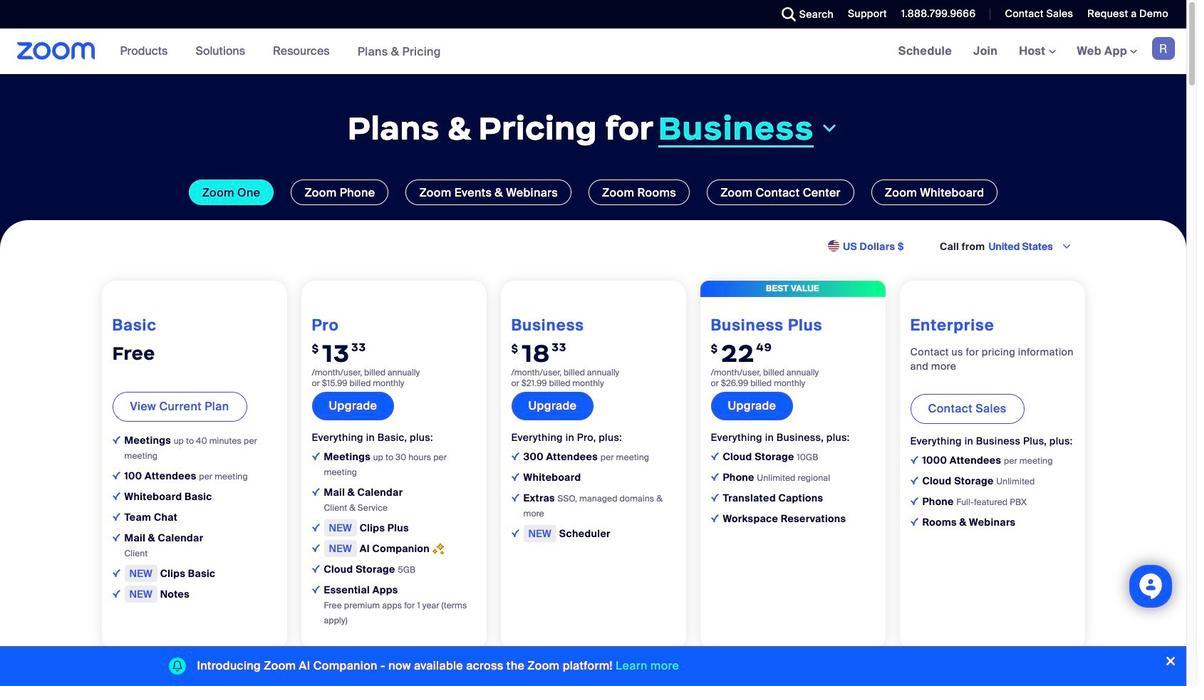 Task type: locate. For each thing, give the bounding box(es) containing it.
down image
[[820, 120, 839, 137]]

product information navigation
[[110, 29, 452, 75]]

ok image
[[512, 473, 519, 481], [112, 493, 120, 500], [711, 494, 719, 502], [911, 497, 919, 505], [911, 518, 919, 526], [312, 524, 320, 532], [112, 534, 120, 542], [312, 565, 320, 573], [112, 570, 120, 577], [112, 590, 120, 598]]

outer image
[[829, 241, 841, 253]]

ok image
[[112, 436, 120, 444], [312, 452, 320, 460], [512, 452, 519, 460], [711, 452, 719, 460], [911, 456, 919, 464], [112, 472, 120, 480], [711, 473, 719, 481], [911, 477, 919, 485], [312, 488, 320, 496], [512, 494, 519, 502], [112, 513, 120, 521], [711, 515, 719, 522], [512, 529, 519, 537], [312, 544, 320, 552], [312, 586, 320, 594]]

banner
[[0, 29, 1187, 75]]

profile picture image
[[1153, 37, 1176, 60]]

main content
[[0, 29, 1187, 687]]

tabs of zoom services tab list
[[21, 180, 1166, 205]]



Task type: describe. For each thing, give the bounding box(es) containing it.
meetings navigation
[[888, 29, 1187, 75]]

zoom logo image
[[17, 42, 95, 60]]



Task type: vqa. For each thing, say whether or not it's contained in the screenshot.
here
no



